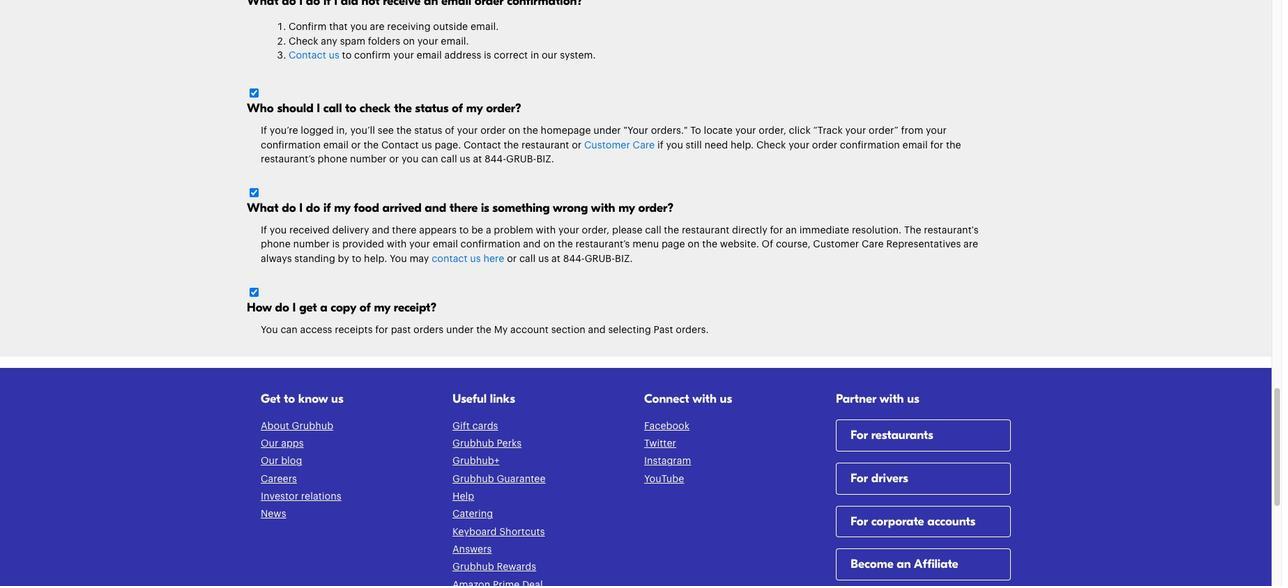 Task type: locate. For each thing, give the bounding box(es) containing it.
or down see
[[389, 155, 399, 164]]

1 vertical spatial customer
[[813, 240, 859, 250]]

grubhub up apps
[[292, 422, 334, 432]]

of
[[452, 101, 463, 116], [445, 126, 455, 136], [360, 300, 371, 315]]

i left get
[[293, 300, 296, 315]]

you left may
[[390, 254, 407, 264]]

accounts
[[928, 514, 976, 529]]

please
[[612, 226, 643, 236]]

our down about
[[261, 439, 279, 449]]

with
[[591, 201, 615, 216], [536, 226, 556, 236], [387, 240, 407, 250], [692, 392, 717, 407], [880, 392, 904, 407]]

for
[[851, 428, 868, 443], [851, 471, 868, 486], [851, 514, 868, 529]]

order"
[[869, 126, 899, 136]]

of for your
[[445, 126, 455, 136]]

0 horizontal spatial at
[[473, 155, 482, 164]]

about grubhub link
[[261, 422, 334, 432]]

0 vertical spatial customer
[[584, 141, 630, 150]]

if inside "if you received delivery and there appears to be a problem with your order, please call the restaurant directly for an immediate resolution. the restaurant's phone number is provided with your email confirmation and on the restaurant's menu page on the website. of course, customer care representatives are always standing by to help. you may"
[[261, 226, 267, 236]]

can
[[421, 155, 438, 164], [281, 325, 298, 335]]

answers
[[453, 545, 492, 555]]

grubhub rewards link
[[453, 563, 536, 573]]

1 if from the top
[[261, 126, 267, 136]]

know
[[298, 392, 328, 407]]

grubhub for grubhub guarantee
[[453, 475, 494, 484]]

receiving
[[387, 23, 431, 32]]

us down any
[[329, 51, 340, 61]]

for corporate accounts link
[[836, 506, 1011, 586]]

you can access receipts for past orders under the my account section and selecting past orders.
[[261, 325, 709, 335]]

2 horizontal spatial confirmation
[[840, 141, 900, 150]]

us
[[329, 51, 340, 61], [421, 141, 432, 150], [460, 155, 471, 164], [470, 254, 481, 264], [538, 254, 549, 264], [331, 392, 344, 407], [720, 392, 732, 407], [907, 392, 920, 407]]

1 vertical spatial email.
[[441, 37, 469, 47]]

1 horizontal spatial confirmation
[[461, 240, 521, 250]]

844- down "wrong"
[[563, 254, 585, 264]]

instagram
[[644, 457, 691, 467]]

email inside "if you received delivery and there appears to be a problem with your order, please call the restaurant directly for an immediate resolution. the restaurant's phone number is provided with your email confirmation and on the restaurant's menu page on the website. of course, customer care representatives are always standing by to help. you may"
[[433, 240, 458, 250]]

confirmation down you're
[[261, 141, 321, 150]]

restaurant's inside "if you received delivery and there appears to be a problem with your order, please call the restaurant directly for an immediate resolution. the restaurant's phone number is provided with your email confirmation and on the restaurant's menu page on the website. of course, customer care representatives are always standing by to help. you may"
[[576, 240, 630, 250]]

do for do
[[282, 201, 296, 216]]

is left correct at the top left of the page
[[484, 51, 491, 61]]

are up folders
[[370, 23, 385, 32]]

you down what
[[270, 226, 287, 236]]

1 horizontal spatial restaurant
[[682, 226, 730, 236]]

help. inside "if you received delivery and there appears to be a problem with your order, please call the restaurant directly for an immediate resolution. the restaurant's phone number is provided with your email confirmation and on the restaurant's menu page on the website. of course, customer care representatives are always standing by to help. you may"
[[364, 254, 387, 264]]

call down page. at top left
[[441, 155, 457, 164]]

0 horizontal spatial restaurant's
[[261, 155, 315, 164]]

with right 'connect'
[[692, 392, 717, 407]]

check right need
[[757, 141, 786, 150]]

website.
[[720, 240, 759, 250]]

section
[[551, 325, 586, 335]]

grubhub down the answers
[[453, 563, 494, 573]]

0 horizontal spatial confirmation
[[261, 141, 321, 150]]

address
[[445, 51, 481, 61]]

my left receipt?
[[374, 300, 391, 315]]

you down orders."
[[666, 141, 683, 150]]

on down the receiving at the top of page
[[403, 37, 415, 47]]

0 horizontal spatial email.
[[441, 37, 469, 47]]

for down partner
[[851, 428, 868, 443]]

connect with us
[[644, 392, 732, 407]]

1 horizontal spatial care
[[862, 240, 884, 250]]

0 vertical spatial care
[[633, 141, 655, 150]]

1 vertical spatial at
[[552, 254, 561, 264]]

i up logged
[[317, 101, 320, 116]]

2 for from the top
[[851, 471, 868, 486]]

us inside confirm that you are receiving outside email. check any spam folders on your email. contact us to confirm your email address is correct in our system.
[[329, 51, 340, 61]]

1 vertical spatial order?
[[639, 201, 674, 216]]

0 vertical spatial there
[[450, 201, 478, 216]]

on inside 'if you're logged in, you'll see the status of your order on the homepage under "your orders." to locate your order, click "track your order" from your confirmation email or the contact us page. contact the restaurant or'
[[509, 126, 521, 136]]

useful
[[453, 392, 487, 407]]

is up by
[[332, 240, 340, 250]]

do right how
[[275, 300, 289, 315]]

0 vertical spatial a
[[486, 226, 491, 236]]

under right the 'orders'
[[446, 325, 474, 335]]

0 vertical spatial of
[[452, 101, 463, 116]]

0 vertical spatial restaurant
[[522, 141, 569, 150]]

1 vertical spatial can
[[281, 325, 298, 335]]

for for for drivers
[[851, 471, 868, 486]]

0 horizontal spatial phone
[[261, 240, 291, 250]]

any
[[321, 37, 337, 47]]

an right become
[[897, 558, 911, 572]]

1 vertical spatial under
[[446, 325, 474, 335]]

you inside "if you received delivery and there appears to be a problem with your order, please call the restaurant directly for an immediate resolution. the restaurant's phone number is provided with your email confirmation and on the restaurant's menu page on the website. of course, customer care representatives are always standing by to help. you may"
[[270, 226, 287, 236]]

0 vertical spatial our
[[261, 439, 279, 449]]

1 horizontal spatial an
[[897, 558, 911, 572]]

0 horizontal spatial help.
[[364, 254, 387, 264]]

contact down any
[[289, 51, 326, 61]]

email inside 'if you're logged in, you'll see the status of your order on the homepage under "your orders." to locate your order, click "track your order" from your confirmation email or the contact us page. contact the restaurant or'
[[323, 141, 349, 150]]

0 vertical spatial biz.
[[537, 155, 554, 164]]

confirmation inside if you still need help. check your order confirmation email for the restaurant's phone number or you can call us at 844-grub-biz.
[[840, 141, 900, 150]]

1 horizontal spatial you
[[390, 254, 407, 264]]

grubhub down the gift cards link in the left bottom of the page
[[453, 439, 494, 449]]

if
[[658, 141, 664, 150], [324, 201, 331, 216]]

for left drivers
[[851, 471, 868, 486]]

spam
[[340, 37, 366, 47]]

are inside "if you received delivery and there appears to be a problem with your order, please call the restaurant directly for an immediate resolution. the restaurant's phone number is provided with your email confirmation and on the restaurant's menu page on the website. of course, customer care representatives are always standing by to help. you may"
[[964, 240, 979, 250]]

1 horizontal spatial 844-
[[563, 254, 585, 264]]

access
[[300, 325, 332, 335]]

1 vertical spatial help.
[[364, 254, 387, 264]]

status for your
[[414, 126, 442, 136]]

order,
[[759, 126, 787, 136], [582, 226, 610, 236]]

i
[[317, 101, 320, 116], [299, 201, 303, 216], [293, 300, 296, 315]]

0 vertical spatial at
[[473, 155, 482, 164]]

1 horizontal spatial check
[[757, 141, 786, 150]]

grub- down please
[[585, 254, 615, 264]]

and up appears
[[425, 201, 446, 216]]

do up received
[[306, 201, 320, 216]]

1 horizontal spatial number
[[350, 155, 387, 164]]

call up menu on the top of page
[[645, 226, 662, 236]]

are
[[370, 23, 385, 32], [964, 240, 979, 250]]

0 horizontal spatial can
[[281, 325, 298, 335]]

0 horizontal spatial an
[[786, 226, 797, 236]]

to right by
[[352, 254, 362, 264]]

biz. down homepage
[[537, 155, 554, 164]]

if inside 'if you're logged in, you'll see the status of your order on the homepage under "your orders." to locate your order, click "track your order" from your confirmation email or the contact us page. contact the restaurant or'
[[261, 126, 267, 136]]

my down 'address' in the top left of the page
[[466, 101, 483, 116]]

0 horizontal spatial are
[[370, 23, 385, 32]]

on left homepage
[[509, 126, 521, 136]]

2 our from the top
[[261, 457, 279, 467]]

1 horizontal spatial order?
[[639, 201, 674, 216]]

phone up always
[[261, 240, 291, 250]]

1 horizontal spatial there
[[450, 201, 478, 216]]

1 for from the top
[[851, 428, 868, 443]]

grubhub perks
[[453, 439, 522, 449]]

0 horizontal spatial customer
[[584, 141, 630, 150]]

restaurant's down you're
[[261, 155, 315, 164]]

status inside 'if you're logged in, you'll see the status of your order on the homepage under "your orders." to locate your order, click "track your order" from your confirmation email or the contact us page. contact the restaurant or'
[[414, 126, 442, 136]]

a inside "if you received delivery and there appears to be a problem with your order, please call the restaurant directly for an immediate resolution. the restaurant's phone number is provided with your email confirmation and on the restaurant's menu page on the website. of course, customer care representatives are always standing by to help. you may"
[[486, 226, 491, 236]]

1 vertical spatial an
[[897, 558, 911, 572]]

facebook link
[[644, 422, 690, 432]]

order inside 'if you're logged in, you'll see the status of your order on the homepage under "your orders." to locate your order, click "track your order" from your confirmation email or the contact us page. contact the restaurant or'
[[481, 126, 506, 136]]

call
[[323, 101, 342, 116], [441, 155, 457, 164], [645, 226, 662, 236], [519, 254, 536, 264]]

0 vertical spatial for
[[851, 428, 868, 443]]

confirm
[[354, 51, 391, 61]]

or down homepage
[[572, 141, 582, 150]]

wrong
[[553, 201, 588, 216]]

to up in, on the left top
[[345, 101, 356, 116]]

0 horizontal spatial 844-
[[485, 155, 506, 164]]

0 vertical spatial help.
[[731, 141, 754, 150]]

confirm
[[289, 23, 327, 32]]

1 horizontal spatial restaurant's
[[576, 240, 630, 250]]

0 horizontal spatial a
[[320, 300, 328, 315]]

1 vertical spatial there
[[392, 226, 417, 236]]

care down resolution.
[[862, 240, 884, 250]]

an up course,
[[786, 226, 797, 236]]

call down problem
[[519, 254, 536, 264]]

us left page. at top left
[[421, 141, 432, 150]]

1 horizontal spatial order,
[[759, 126, 787, 136]]

email. right the outside
[[471, 23, 499, 32]]

1 vertical spatial for
[[851, 471, 868, 486]]

0 horizontal spatial contact
[[289, 51, 326, 61]]

grubhub
[[292, 422, 334, 432], [453, 439, 494, 449], [453, 475, 494, 484], [453, 563, 494, 573]]

help. down provided
[[364, 254, 387, 264]]

customer down immediate
[[813, 240, 859, 250]]

us inside if you still need help. check your order confirmation email for the restaurant's phone number or you can call us at 844-grub-biz.
[[460, 155, 471, 164]]

1 vertical spatial number
[[293, 240, 330, 250]]

page
[[662, 240, 685, 250]]

of inside 'if you're logged in, you'll see the status of your order on the homepage under "your orders." to locate your order, click "track your order" from your confirmation email or the contact us page. contact the restaurant or'
[[445, 126, 455, 136]]

1 horizontal spatial grub-
[[585, 254, 615, 264]]

drivers
[[872, 471, 908, 486]]

order? down correct at the top left of the page
[[486, 101, 521, 116]]

confirmation
[[261, 141, 321, 150], [840, 141, 900, 150], [461, 240, 521, 250]]

1 vertical spatial is
[[481, 201, 489, 216]]

0 vertical spatial is
[[484, 51, 491, 61]]

status
[[415, 101, 449, 116], [414, 126, 442, 136]]

0 horizontal spatial under
[[446, 325, 474, 335]]

at down "wrong"
[[552, 254, 561, 264]]

can left access
[[281, 325, 298, 335]]

call inside if you still need help. check your order confirmation email for the restaurant's phone number or you can call us at 844-grub-biz.
[[441, 155, 457, 164]]

at inside if you still need help. check your order confirmation email for the restaurant's phone number or you can call us at 844-grub-biz.
[[473, 155, 482, 164]]

0 vertical spatial status
[[415, 101, 449, 116]]

1 horizontal spatial a
[[486, 226, 491, 236]]

orders."
[[651, 126, 688, 136]]

you down how
[[261, 325, 278, 335]]

your down the receiving at the top of page
[[418, 37, 438, 47]]

for for for restaurants
[[851, 428, 868, 443]]

to
[[342, 51, 352, 61], [345, 101, 356, 116], [459, 226, 469, 236], [352, 254, 362, 264], [284, 392, 295, 407]]

and
[[425, 201, 446, 216], [372, 226, 390, 236], [523, 240, 541, 250], [588, 325, 606, 335]]

an inside "if you received delivery and there appears to be a problem with your order, please call the restaurant directly for an immediate resolution. the restaurant's phone number is provided with your email confirmation and on the restaurant's menu page on the website. of course, customer care representatives are always standing by to help. you may"
[[786, 226, 797, 236]]

1 vertical spatial our
[[261, 457, 279, 467]]

on up contact us here or call us at 844-grub-biz.
[[543, 240, 555, 250]]

gift cards
[[453, 422, 498, 432]]

2 vertical spatial i
[[293, 300, 296, 315]]

appears
[[419, 226, 457, 236]]

confirmation up here
[[461, 240, 521, 250]]

0 vertical spatial can
[[421, 155, 438, 164]]

order, inside 'if you're logged in, you'll see the status of your order on the homepage under "your orders." to locate your order, click "track your order" from your confirmation email or the contact us page. contact the restaurant or'
[[759, 126, 787, 136]]

get
[[299, 300, 317, 315]]

to inside confirm that you are receiving outside email. check any spam folders on your email. contact us to confirm your email address is correct in our system.
[[342, 51, 352, 61]]

1 vertical spatial check
[[757, 141, 786, 150]]

is inside "if you received delivery and there appears to be a problem with your order, please call the restaurant directly for an immediate resolution. the restaurant's phone number is provided with your email confirmation and on the restaurant's menu page on the website. of course, customer care representatives are always standing by to help. you may"
[[332, 240, 340, 250]]

contact us link
[[289, 51, 340, 61]]

order, inside "if you received delivery and there appears to be a problem with your order, please call the restaurant directly for an immediate resolution. the restaurant's phone number is provided with your email confirmation and on the restaurant's menu page on the website. of course, customer care representatives are always standing by to help. you may"
[[582, 226, 610, 236]]

contact us here link
[[432, 254, 505, 264]]

are down restaurant's
[[964, 240, 979, 250]]

folders
[[368, 37, 400, 47]]

do
[[282, 201, 296, 216], [306, 201, 320, 216], [275, 300, 289, 315]]

grub- inside if you still need help. check your order confirmation email for the restaurant's phone number or you can call us at 844-grub-biz.
[[506, 155, 537, 164]]

rewards
[[497, 563, 536, 573]]

restaurant up page
[[682, 226, 730, 236]]

instagram link
[[644, 457, 691, 467]]

our blog
[[261, 457, 302, 467]]

our
[[261, 439, 279, 449], [261, 457, 279, 467]]

biz. down menu on the top of page
[[615, 254, 633, 264]]

1 horizontal spatial are
[[964, 240, 979, 250]]

i up received
[[299, 201, 303, 216]]

check inside if you still need help. check your order confirmation email for the restaurant's phone number or you can call us at 844-grub-biz.
[[757, 141, 786, 150]]

for inside "if you received delivery and there appears to be a problem with your order, please call the restaurant directly for an immediate resolution. the restaurant's phone number is provided with your email confirmation and on the restaurant's menu page on the website. of course, customer care representatives are always standing by to help. you may"
[[770, 226, 783, 236]]

1 vertical spatial 844-
[[563, 254, 585, 264]]

0 vertical spatial 844-
[[485, 155, 506, 164]]

received
[[289, 226, 330, 236]]

help. right need
[[731, 141, 754, 150]]

can down page. at top left
[[421, 155, 438, 164]]

grub- up something
[[506, 155, 537, 164]]

0 vertical spatial if
[[658, 141, 664, 150]]

to down spam
[[342, 51, 352, 61]]

at up 'what do i do if my food arrived and there is something wrong with my order?'
[[473, 155, 482, 164]]

my
[[466, 101, 483, 116], [334, 201, 351, 216], [619, 201, 635, 216], [374, 300, 391, 315]]

care down "your
[[633, 141, 655, 150]]

0 vertical spatial order,
[[759, 126, 787, 136]]

2 if from the top
[[261, 226, 267, 236]]

your down "wrong"
[[559, 226, 579, 236]]

delivery
[[332, 226, 369, 236]]

0 vertical spatial i
[[317, 101, 320, 116]]

0 horizontal spatial i
[[293, 300, 296, 315]]

1 our from the top
[[261, 439, 279, 449]]

our for our apps
[[261, 439, 279, 449]]

restaurant down homepage
[[522, 141, 569, 150]]

phone inside if you still need help. check your order confirmation email for the restaurant's phone number or you can call us at 844-grub-biz.
[[318, 155, 348, 164]]

email inside confirm that you are receiving outside email. check any spam folders on your email. contact us to confirm your email address is correct in our system.
[[417, 51, 442, 61]]

0 horizontal spatial order,
[[582, 226, 610, 236]]

email.
[[471, 23, 499, 32], [441, 37, 469, 47]]

in
[[531, 51, 539, 61]]

0 vertical spatial if
[[261, 126, 267, 136]]

email up contact
[[433, 240, 458, 250]]

email down from
[[903, 141, 928, 150]]

0 vertical spatial order
[[481, 126, 506, 136]]

1 vertical spatial restaurant
[[682, 226, 730, 236]]

0 vertical spatial check
[[289, 37, 318, 47]]

0 vertical spatial email.
[[471, 23, 499, 32]]

partner
[[836, 392, 877, 407]]

None checkbox
[[250, 89, 259, 98], [250, 188, 259, 197], [250, 288, 259, 297], [250, 89, 259, 98], [250, 188, 259, 197], [250, 288, 259, 297]]

there down arrived
[[392, 226, 417, 236]]

1 vertical spatial for
[[770, 226, 783, 236]]

order, left click on the top right of page
[[759, 126, 787, 136]]

1 vertical spatial biz.
[[615, 254, 633, 264]]

0 vertical spatial are
[[370, 23, 385, 32]]

keyboard shortcuts link
[[453, 528, 545, 537]]

to right get
[[284, 392, 295, 407]]

0 horizontal spatial grub-
[[506, 155, 537, 164]]

are inside confirm that you are receiving outside email. check any spam folders on your email. contact us to confirm your email address is correct in our system.
[[370, 23, 385, 32]]

0 vertical spatial number
[[350, 155, 387, 164]]

if down what
[[261, 226, 267, 236]]

you up arrived
[[402, 155, 419, 164]]

0 horizontal spatial order?
[[486, 101, 521, 116]]

contact down see
[[381, 141, 419, 150]]

is inside confirm that you are receiving outside email. check any spam folders on your email. contact us to confirm your email address is correct in our system.
[[484, 51, 491, 61]]

1 horizontal spatial i
[[299, 201, 303, 216]]

for drivers
[[851, 471, 908, 486]]

for for for corporate accounts
[[851, 514, 868, 529]]

grubhub for grubhub rewards
[[453, 563, 494, 573]]

1 horizontal spatial order
[[812, 141, 838, 150]]

do right what
[[282, 201, 296, 216]]

number down you'll
[[350, 155, 387, 164]]

3 for from the top
[[851, 514, 868, 529]]

1 horizontal spatial if
[[658, 141, 664, 150]]

email left 'address' in the top left of the page
[[417, 51, 442, 61]]

0 horizontal spatial biz.
[[537, 155, 554, 164]]

investor relations link
[[261, 492, 341, 502]]

0 horizontal spatial check
[[289, 37, 318, 47]]

and up contact us here or call us at 844-grub-biz.
[[523, 240, 541, 250]]

0 horizontal spatial if
[[324, 201, 331, 216]]

1 vertical spatial restaurant's
[[576, 240, 630, 250]]

1 vertical spatial a
[[320, 300, 328, 315]]

you
[[350, 23, 367, 32], [666, 141, 683, 150], [402, 155, 419, 164], [270, 226, 287, 236]]

corporate
[[872, 514, 924, 529]]

0 vertical spatial order?
[[486, 101, 521, 116]]

1 horizontal spatial customer
[[813, 240, 859, 250]]

confirmation inside 'if you're logged in, you'll see the status of your order on the homepage under "your orders." to locate your order, click "track your order" from your confirmation email or the contact us page. contact the restaurant or'
[[261, 141, 321, 150]]

the inside if you still need help. check your order confirmation email for the restaurant's phone number or you can call us at 844-grub-biz.
[[946, 141, 961, 150]]

copy
[[331, 300, 356, 315]]

email down in, on the left top
[[323, 141, 349, 150]]

0 vertical spatial restaurant's
[[261, 155, 315, 164]]

2 horizontal spatial i
[[317, 101, 320, 116]]

a right be in the left of the page
[[486, 226, 491, 236]]

grubhub down grubhub+
[[453, 475, 494, 484]]

us down page. at top left
[[460, 155, 471, 164]]

check down the confirm
[[289, 37, 318, 47]]

get to know us
[[261, 392, 344, 407]]

1 vertical spatial of
[[445, 126, 455, 136]]

customer down "your
[[584, 141, 630, 150]]

your up may
[[409, 240, 430, 250]]

is
[[484, 51, 491, 61], [481, 201, 489, 216], [332, 240, 340, 250]]

0 horizontal spatial order
[[481, 126, 506, 136]]

menu
[[633, 240, 659, 250]]

our apps link
[[261, 439, 304, 449]]

help.
[[731, 141, 754, 150], [364, 254, 387, 264]]

1 horizontal spatial can
[[421, 155, 438, 164]]

your inside if you still need help. check your order confirmation email for the restaurant's phone number or you can call us at 844-grub-biz.
[[789, 141, 810, 150]]

for inside 'link'
[[851, 471, 868, 486]]

0 vertical spatial you
[[390, 254, 407, 264]]

arrived
[[383, 201, 422, 216]]

grub-
[[506, 155, 537, 164], [585, 254, 615, 264]]

help
[[453, 492, 474, 502]]

restaurant inside 'if you're logged in, you'll see the status of your order on the homepage under "your orders." to locate your order, click "track your order" from your confirmation email or the contact us page. contact the restaurant or'
[[522, 141, 569, 150]]



Task type: describe. For each thing, give the bounding box(es) containing it.
shortcuts
[[499, 528, 545, 537]]

blog
[[281, 457, 302, 467]]

grubhub+ link
[[453, 457, 500, 467]]

1 vertical spatial if
[[324, 201, 331, 216]]

in,
[[336, 126, 348, 136]]

care inside "if you received delivery and there appears to be a problem with your order, please call the restaurant directly for an immediate resolution. the restaurant's phone number is provided with your email confirmation and on the restaurant's menu page on the website. of course, customer care representatives are always standing by to help. you may"
[[862, 240, 884, 250]]

youtube link
[[644, 475, 684, 484]]

2 horizontal spatial contact
[[464, 141, 501, 150]]

facebook
[[644, 422, 690, 432]]

become an affiliate link
[[836, 549, 1011, 586]]

us up restaurants
[[907, 392, 920, 407]]

cards
[[473, 422, 498, 432]]

past
[[391, 325, 411, 335]]

confirm that you are receiving outside email. check any spam folders on your email. contact us to confirm your email address is correct in our system.
[[289, 23, 596, 61]]

you inside confirm that you are receiving outside email. check any spam folders on your email. contact us to confirm your email address is correct in our system.
[[350, 23, 367, 32]]

your right 'locate'
[[735, 126, 756, 136]]

with right provided
[[387, 240, 407, 250]]

contact inside confirm that you are receiving outside email. check any spam folders on your email. contact us to confirm your email address is correct in our system.
[[289, 51, 326, 61]]

i for call
[[317, 101, 320, 116]]

become
[[851, 558, 894, 572]]

"your
[[624, 126, 649, 136]]

from
[[901, 126, 924, 136]]

your down folders
[[393, 51, 414, 61]]

1 horizontal spatial email.
[[471, 23, 499, 32]]

or right here
[[507, 254, 517, 264]]

biz. inside if you still need help. check your order confirmation email for the restaurant's phone number or you can call us at 844-grub-biz.
[[537, 155, 554, 164]]

careers
[[261, 475, 297, 484]]

to
[[690, 126, 701, 136]]

about
[[261, 422, 289, 432]]

how do i get a copy of my receipt?
[[247, 300, 437, 315]]

to left be in the left of the page
[[459, 226, 469, 236]]

system.
[[560, 51, 596, 61]]

if inside if you still need help. check your order confirmation email for the restaurant's phone number or you can call us at 844-grub-biz.
[[658, 141, 664, 150]]

1 horizontal spatial contact
[[381, 141, 419, 150]]

grubhub rewards
[[453, 563, 536, 573]]

if for what
[[261, 226, 267, 236]]

email inside if you still need help. check your order confirmation email for the restaurant's phone number or you can call us at 844-grub-biz.
[[903, 141, 928, 150]]

us inside 'if you're logged in, you'll see the status of your order on the homepage under "your orders." to locate your order, click "track your order" from your confirmation email or the contact us page. contact the restaurant or'
[[421, 141, 432, 150]]

customer inside "if you received delivery and there appears to be a problem with your order, please call the restaurant directly for an immediate resolution. the restaurant's phone number is provided with your email confirmation and on the restaurant's menu page on the website. of course, customer care representatives are always standing by to help. you may"
[[813, 240, 859, 250]]

be
[[472, 226, 483, 236]]

my up "delivery"
[[334, 201, 351, 216]]

or down you'll
[[351, 141, 361, 150]]

with up contact us here or call us at 844-grub-biz.
[[536, 226, 556, 236]]

news
[[261, 510, 286, 520]]

become an affiliate
[[851, 558, 959, 572]]

always
[[261, 254, 292, 264]]

if you still need help. check your order confirmation email for the restaurant's phone number or you can call us at 844-grub-biz.
[[261, 141, 961, 164]]

what do i do if my food arrived and there is something wrong with my order?
[[247, 201, 674, 216]]

investor relations
[[261, 492, 341, 502]]

grubhub guarantee
[[453, 475, 546, 484]]

your right "track
[[846, 126, 866, 136]]

investor
[[261, 492, 299, 502]]

you'll
[[350, 126, 375, 136]]

my up please
[[619, 201, 635, 216]]

how
[[247, 300, 272, 315]]

keyboard
[[453, 528, 497, 537]]

locate
[[704, 126, 733, 136]]

by
[[338, 254, 349, 264]]

0 horizontal spatial for
[[375, 325, 388, 335]]

on right page
[[688, 240, 700, 250]]

us right 'connect'
[[720, 392, 732, 407]]

what
[[247, 201, 279, 216]]

1 vertical spatial grub-
[[585, 254, 615, 264]]

catering link
[[453, 510, 493, 520]]

restaurant inside "if you received delivery and there appears to be a problem with your order, please call the restaurant directly for an immediate resolution. the restaurant's phone number is provided with your email confirmation and on the restaurant's menu page on the website. of course, customer care representatives are always standing by to help. you may"
[[682, 226, 730, 236]]

for drivers link
[[836, 463, 1011, 586]]

still
[[686, 141, 702, 150]]

gift cards link
[[453, 422, 498, 432]]

perks
[[497, 439, 522, 449]]

under inside 'if you're logged in, you'll see the status of your order on the homepage under "your orders." to locate your order, click "track your order" from your confirmation email or the contact us page. contact the restaurant or'
[[594, 126, 621, 136]]

i for get
[[293, 300, 296, 315]]

number inside if you still need help. check your order confirmation email for the restaurant's phone number or you can call us at 844-grub-biz.
[[350, 155, 387, 164]]

us right know
[[331, 392, 344, 407]]

past
[[654, 325, 673, 335]]

grubhub for grubhub perks
[[453, 439, 494, 449]]

who
[[247, 101, 274, 116]]

news link
[[261, 510, 286, 520]]

1 horizontal spatial at
[[552, 254, 561, 264]]

your right from
[[926, 126, 947, 136]]

grubhub+
[[453, 457, 500, 467]]

of
[[762, 240, 774, 250]]

our for our blog
[[261, 457, 279, 467]]

help. inside if you still need help. check your order confirmation email for the restaurant's phone number or you can call us at 844-grub-biz.
[[731, 141, 754, 150]]

need
[[705, 141, 728, 150]]

with right partner
[[880, 392, 904, 407]]

customer care link
[[584, 141, 655, 150]]

on inside confirm that you are receiving outside email. check any spam folders on your email. contact us to confirm your email address is correct in our system.
[[403, 37, 415, 47]]

careers link
[[261, 475, 297, 484]]

something
[[493, 201, 550, 216]]

help link
[[453, 492, 474, 502]]

our
[[542, 51, 558, 61]]

selecting
[[608, 325, 651, 335]]

of for my
[[452, 101, 463, 116]]

can inside if you still need help. check your order confirmation email for the restaurant's phone number or you can call us at 844-grub-biz.
[[421, 155, 438, 164]]

your up page. at top left
[[457, 126, 478, 136]]

for restaurants
[[851, 428, 934, 443]]

status for my
[[415, 101, 449, 116]]

1 vertical spatial you
[[261, 325, 278, 335]]

and up provided
[[372, 226, 390, 236]]

directly
[[732, 226, 768, 236]]

our blog link
[[261, 457, 302, 467]]

about grubhub
[[261, 422, 334, 432]]

call up in, on the left top
[[323, 101, 342, 116]]

you're
[[270, 126, 298, 136]]

check inside confirm that you are receiving outside email. check any spam folders on your email. contact us to confirm your email address is correct in our system.
[[289, 37, 318, 47]]

my
[[494, 325, 508, 335]]

grubhub guarantee link
[[453, 475, 546, 484]]

outside
[[433, 23, 468, 32]]

phone inside "if you received delivery and there appears to be a problem with your order, please call the restaurant directly for an immediate resolution. the restaurant's phone number is provided with your email confirmation and on the restaurant's menu page on the website. of course, customer care representatives are always standing by to help. you may"
[[261, 240, 291, 250]]

844- inside if you still need help. check your order confirmation email for the restaurant's phone number or you can call us at 844-grub-biz.
[[485, 155, 506, 164]]

homepage
[[541, 126, 591, 136]]

check
[[360, 101, 391, 116]]

or inside if you still need help. check your order confirmation email for the restaurant's phone number or you can call us at 844-grub-biz.
[[389, 155, 399, 164]]

1 horizontal spatial biz.
[[615, 254, 633, 264]]

twitter link
[[644, 439, 676, 449]]

2 vertical spatial of
[[360, 300, 371, 315]]

restaurant's inside if you still need help. check your order confirmation email for the restaurant's phone number or you can call us at 844-grub-biz.
[[261, 155, 315, 164]]

i for do
[[299, 201, 303, 216]]

us left here
[[470, 254, 481, 264]]

and right section
[[588, 325, 606, 335]]

links
[[490, 392, 515, 407]]

resolution.
[[852, 226, 902, 236]]

grubhub perks link
[[453, 439, 522, 449]]

for inside if you still need help. check your order confirmation email for the restaurant's phone number or you can call us at 844-grub-biz.
[[931, 141, 944, 150]]

logged
[[301, 126, 334, 136]]

do for get
[[275, 300, 289, 315]]

gift
[[453, 422, 470, 432]]

account
[[511, 325, 549, 335]]

contact us here or call us at 844-grub-biz.
[[432, 254, 633, 264]]

restaurant's
[[924, 226, 979, 236]]

apps
[[281, 439, 304, 449]]

confirmation inside "if you received delivery and there appears to be a problem with your order, please call the restaurant directly for an immediate resolution. the restaurant's phone number is provided with your email confirmation and on the restaurant's menu page on the website. of course, customer care representatives are always standing by to help. you may"
[[461, 240, 521, 250]]

us right here
[[538, 254, 549, 264]]

order inside if you still need help. check your order confirmation email for the restaurant's phone number or you can call us at 844-grub-biz.
[[812, 141, 838, 150]]

number inside "if you received delivery and there appears to be a problem with your order, please call the restaurant directly for an immediate resolution. the restaurant's phone number is provided with your email confirmation and on the restaurant's menu page on the website. of course, customer care representatives are always standing by to help. you may"
[[293, 240, 330, 250]]

the
[[904, 226, 922, 236]]

useful links
[[453, 392, 515, 407]]

there inside "if you received delivery and there appears to be a problem with your order, please call the restaurant directly for an immediate resolution. the restaurant's phone number is provided with your email confirmation and on the restaurant's menu page on the website. of course, customer care representatives are always standing by to help. you may"
[[392, 226, 417, 236]]

keyboard shortcuts
[[453, 528, 545, 537]]

with right "wrong"
[[591, 201, 615, 216]]

call inside "if you received delivery and there appears to be a problem with your order, please call the restaurant directly for an immediate resolution. the restaurant's phone number is provided with your email confirmation and on the restaurant's menu page on the website. of course, customer care representatives are always standing by to help. you may"
[[645, 226, 662, 236]]

if for who
[[261, 126, 267, 136]]

standing
[[295, 254, 335, 264]]

immediate
[[800, 226, 850, 236]]

course,
[[776, 240, 811, 250]]

orders.
[[676, 325, 709, 335]]

contact
[[432, 254, 468, 264]]

if you're logged in, you'll see the status of your order on the homepage under "your orders." to locate your order, click "track your order" from your confirmation email or the contact us page. contact the restaurant or
[[261, 126, 947, 150]]

you inside "if you received delivery and there appears to be a problem with your order, please call the restaurant directly for an immediate resolution. the restaurant's phone number is provided with your email confirmation and on the restaurant's menu page on the website. of course, customer care representatives are always standing by to help. you may"
[[390, 254, 407, 264]]

if you received delivery and there appears to be a problem with your order, please call the restaurant directly for an immediate resolution. the restaurant's phone number is provided with your email confirmation and on the restaurant's menu page on the website. of course, customer care representatives are always standing by to help. you may
[[261, 226, 979, 264]]



Task type: vqa. For each thing, say whether or not it's contained in the screenshot.
precautions
no



